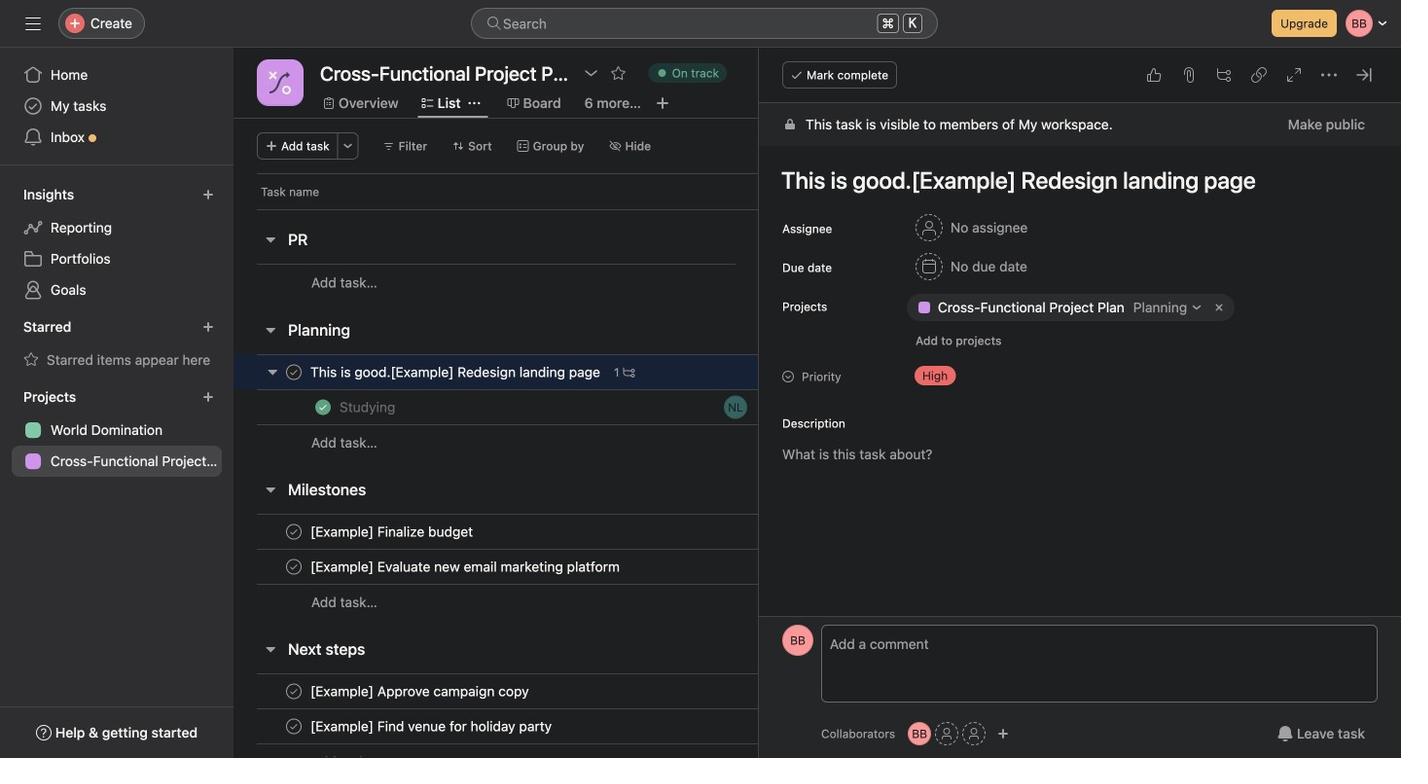 Task type: describe. For each thing, give the bounding box(es) containing it.
open user profile image
[[783, 625, 814, 656]]

header milestones tree grid
[[234, 514, 947, 620]]

mark complete image for mark complete option within [example] approve campaign copy cell
[[282, 680, 306, 703]]

collapse task list for this group image
[[263, 482, 278, 497]]

task name text field inside this is good.[example] redesign landing page 'cell'
[[307, 363, 606, 382]]

task name text field for mark complete option within [example] approve campaign copy cell
[[307, 682, 535, 701]]

completed image
[[311, 396, 335, 419]]

mark complete checkbox inside this is good.[example] redesign landing page 'cell'
[[282, 361, 306, 384]]

copy task link image
[[1252, 67, 1267, 83]]

0 horizontal spatial add or remove collaborators image
[[908, 722, 932, 746]]

1 collapse task list for this group image from the top
[[263, 232, 278, 247]]

Search tasks, projects, and more text field
[[471, 8, 938, 39]]

full screen image
[[1287, 67, 1302, 83]]

attachments: add a file to this task, this is good.[example] redesign landing page image
[[1182, 67, 1197, 83]]

task name text field for the completed checkbox
[[336, 398, 401, 417]]

[example] finalize budget cell
[[234, 514, 759, 550]]

collapse task list for this group image for header next steps tree grid
[[263, 641, 278, 657]]

header next steps tree grid
[[234, 674, 947, 758]]

studying cell
[[234, 389, 759, 425]]

add subtask image
[[1217, 67, 1232, 83]]

add to starred image
[[611, 65, 626, 81]]

new insights image
[[202, 189, 214, 201]]

collapse subtask list for the task this is good.[example] redesign landing page image
[[265, 364, 280, 380]]

projects element
[[0, 380, 234, 481]]

Mark complete checkbox
[[282, 520, 306, 544]]

new project or portfolio image
[[202, 391, 214, 403]]

[example] approve campaign copy cell
[[234, 674, 759, 710]]

this is good.[example] redesign landing page dialog
[[759, 48, 1402, 758]]

0 likes. click to like this task image
[[1147, 67, 1162, 83]]

task name text field for mark complete image in the [example] approve campaign copy cell
[[307, 717, 558, 736]]

mark complete image for mark complete option inside the [example] evaluate new email marketing platform cell
[[282, 555, 306, 579]]

more actions for this task image
[[1322, 67, 1337, 83]]

1 horizontal spatial add or remove collaborators image
[[998, 728, 1009, 740]]

[example] find venue for holiday party cell
[[234, 709, 759, 745]]

show options image
[[584, 65, 599, 81]]

toggle assignee popover image
[[724, 396, 748, 419]]

header planning tree grid
[[234, 354, 947, 460]]

mark complete image for mark complete option in the this is good.[example] redesign landing page 'cell'
[[282, 361, 306, 384]]

Completed checkbox
[[311, 396, 335, 419]]

mark complete image for mark complete checkbox
[[282, 520, 306, 544]]



Task type: locate. For each thing, give the bounding box(es) containing it.
0 vertical spatial collapse task list for this group image
[[263, 232, 278, 247]]

2 mark complete image from the top
[[282, 715, 306, 738]]

mark complete checkbox for [example] find venue for holiday party cell on the bottom of page
[[282, 715, 306, 738]]

task name text field up studying 'cell'
[[307, 363, 606, 382]]

2 vertical spatial task name text field
[[307, 717, 558, 736]]

1 mark complete image from the top
[[282, 555, 306, 579]]

collapse task list for this group image
[[263, 232, 278, 247], [263, 322, 278, 338], [263, 641, 278, 657]]

2 collapse task list for this group image from the top
[[263, 322, 278, 338]]

mark complete checkbox inside [example] approve campaign copy cell
[[282, 680, 306, 703]]

3 collapse task list for this group image from the top
[[263, 641, 278, 657]]

starred element
[[0, 310, 234, 380]]

main content
[[759, 103, 1402, 758]]

remove image
[[1212, 300, 1228, 315]]

3 task name text field from the top
[[307, 717, 558, 736]]

1 mark complete image from the top
[[282, 361, 306, 384]]

0 vertical spatial task name text field
[[307, 522, 479, 542]]

None text field
[[315, 55, 574, 91]]

Task name text field
[[307, 363, 606, 382], [336, 398, 401, 417], [307, 682, 535, 701]]

2 vertical spatial task name text field
[[307, 682, 535, 701]]

mark complete checkbox for [example] evaluate new email marketing platform cell
[[282, 555, 306, 579]]

mark complete checkbox for [example] approve campaign copy cell
[[282, 680, 306, 703]]

mark complete image inside [example] finalize budget cell
[[282, 520, 306, 544]]

add tab image
[[655, 95, 671, 111]]

Mark complete checkbox
[[282, 361, 306, 384], [282, 555, 306, 579], [282, 680, 306, 703], [282, 715, 306, 738]]

1 task name text field from the top
[[307, 522, 479, 542]]

1 subtask image
[[623, 366, 635, 378]]

line_and_symbols image
[[269, 71, 292, 94]]

1 vertical spatial collapse task list for this group image
[[263, 322, 278, 338]]

None field
[[471, 8, 938, 39]]

close details image
[[1357, 67, 1372, 83]]

1 vertical spatial mark complete image
[[282, 715, 306, 738]]

mark complete image
[[282, 361, 306, 384], [282, 520, 306, 544], [282, 680, 306, 703]]

mark complete image
[[282, 555, 306, 579], [282, 715, 306, 738]]

mark complete image for mark complete option inside [example] find venue for holiday party cell
[[282, 715, 306, 738]]

add items to starred image
[[202, 321, 214, 333]]

add or remove collaborators image
[[908, 722, 932, 746], [998, 728, 1009, 740]]

tab actions image
[[469, 97, 480, 109]]

task name text field inside [example] find venue for holiday party cell
[[307, 717, 558, 736]]

2 mark complete checkbox from the top
[[282, 555, 306, 579]]

mark complete image inside [example] approve campaign copy cell
[[282, 680, 306, 703]]

task name text field up [example] find venue for holiday party cell on the bottom of page
[[307, 682, 535, 701]]

mark complete image inside [example] evaluate new email marketing platform cell
[[282, 555, 306, 579]]

1 vertical spatial task name text field
[[307, 557, 626, 577]]

task name text field right completed image
[[336, 398, 401, 417]]

4 mark complete checkbox from the top
[[282, 715, 306, 738]]

hide sidebar image
[[25, 16, 41, 31]]

task name text field inside [example] approve campaign copy cell
[[307, 682, 535, 701]]

row
[[234, 173, 831, 209], [257, 208, 759, 210], [234, 264, 947, 301], [234, 354, 947, 390], [234, 389, 947, 425], [234, 424, 947, 460], [234, 514, 947, 550], [234, 549, 947, 585], [234, 584, 947, 620], [234, 674, 947, 710], [234, 709, 947, 745], [234, 744, 947, 758]]

mark complete checkbox inside [example] find venue for holiday party cell
[[282, 715, 306, 738]]

0 vertical spatial mark complete image
[[282, 361, 306, 384]]

this is good.[example] redesign landing page cell
[[234, 354, 759, 390]]

2 task name text field from the top
[[307, 557, 626, 577]]

task name text field for mark complete image in [example] finalize budget cell
[[307, 557, 626, 577]]

collapse task list for this group image for header planning tree grid
[[263, 322, 278, 338]]

mark complete checkbox inside [example] evaluate new email marketing platform cell
[[282, 555, 306, 579]]

2 vertical spatial collapse task list for this group image
[[263, 641, 278, 657]]

1 vertical spatial mark complete image
[[282, 520, 306, 544]]

Task name text field
[[307, 522, 479, 542], [307, 557, 626, 577], [307, 717, 558, 736]]

3 mark complete image from the top
[[282, 680, 306, 703]]

[example] evaluate new email marketing platform cell
[[234, 549, 759, 585]]

0 vertical spatial task name text field
[[307, 363, 606, 382]]

insights element
[[0, 177, 234, 310]]

1 mark complete checkbox from the top
[[282, 361, 306, 384]]

task name text field inside [example] evaluate new email marketing platform cell
[[307, 557, 626, 577]]

more actions image
[[342, 140, 354, 152]]

3 mark complete checkbox from the top
[[282, 680, 306, 703]]

mark complete image inside [example] find venue for holiday party cell
[[282, 715, 306, 738]]

Task Name text field
[[769, 158, 1378, 202]]

2 mark complete image from the top
[[282, 520, 306, 544]]

task name text field inside [example] finalize budget cell
[[307, 522, 479, 542]]

1 vertical spatial task name text field
[[336, 398, 401, 417]]

global element
[[0, 48, 234, 164]]

2 vertical spatial mark complete image
[[282, 680, 306, 703]]

0 vertical spatial mark complete image
[[282, 555, 306, 579]]

task name text field inside studying 'cell'
[[336, 398, 401, 417]]



Task type: vqa. For each thing, say whether or not it's contained in the screenshot.
New insights image
yes



